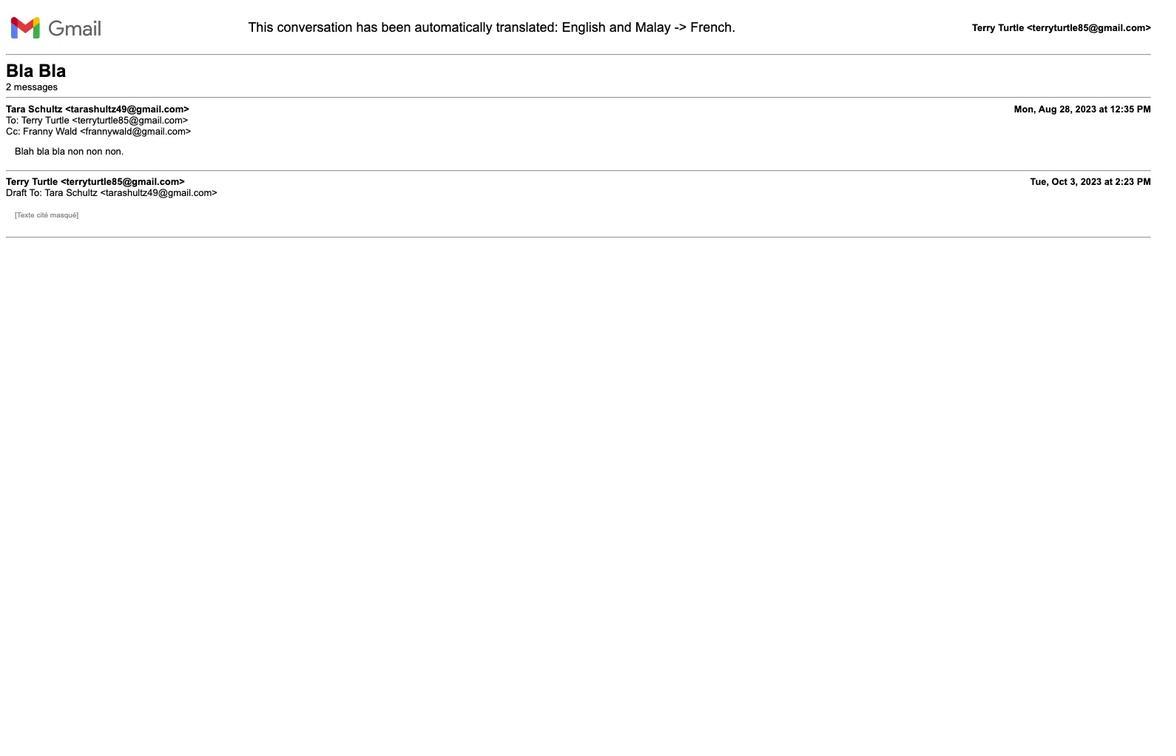 Task type: describe. For each thing, give the bounding box(es) containing it.
wald
[[56, 125, 77, 137]]

3,
[[1070, 176, 1078, 187]]

12:35
[[1110, 103, 1134, 114]]

this
[[248, 20, 273, 35]]

to: terry turtle <terryturtle85@gmail.com> cc: franny wald <frannywald@gmail.com>
[[6, 114, 191, 137]]

0 vertical spatial turtle
[[998, 22, 1024, 33]]

tue, oct 3, 2023 at 2:23 pm
[[1030, 176, 1151, 187]]

28,
[[1060, 103, 1073, 114]]

conversation
[[277, 20, 353, 35]]

at for 12:35
[[1099, 103, 1108, 114]]

2 vertical spatial terry
[[6, 176, 29, 187]]

draft
[[6, 187, 27, 199]]

been
[[381, 20, 411, 35]]

1 horizontal spatial to:
[[29, 187, 42, 199]]

0 vertical spatial <tarashultz49@gmail.com>
[[65, 103, 189, 114]]

>
[[679, 20, 687, 35]]

bla bla 2 messages
[[6, 61, 66, 92]]

0 horizontal spatial terry turtle <terryturtle85@gmail.com>
[[6, 176, 185, 187]]

malay
[[635, 20, 671, 35]]

0 horizontal spatial schultz
[[28, 103, 62, 114]]

1 vertical spatial schultz
[[66, 187, 98, 199]]

0 vertical spatial terry
[[972, 22, 996, 33]]

0 vertical spatial <terryturtle85@gmail.com>
[[1027, 22, 1151, 33]]

[texte
[[15, 211, 35, 219]]

masqué]
[[50, 211, 79, 219]]

1 horizontal spatial tara
[[45, 187, 63, 199]]

turtle inside to: terry turtle <terryturtle85@gmail.com> cc: franny wald <frannywald@gmail.com>
[[45, 114, 69, 125]]

english
[[562, 20, 606, 35]]

<frannywald@gmail.com>
[[80, 125, 191, 137]]

translated:
[[496, 20, 558, 35]]

and
[[609, 20, 632, 35]]

-
[[675, 20, 679, 35]]

cc:
[[6, 125, 20, 137]]

oct
[[1052, 176, 1068, 187]]

1 bla from the left
[[6, 61, 34, 80]]

2
[[6, 81, 11, 92]]

to: inside to: terry turtle <terryturtle85@gmail.com> cc: franny wald <frannywald@gmail.com>
[[6, 114, 19, 125]]

has
[[356, 20, 378, 35]]

this conversation has been automatically translated: english and malay -> french.
[[248, 20, 736, 35]]

automatically
[[415, 20, 492, 35]]

pm for tue, oct 3, 2023 at 2:23 pm
[[1137, 176, 1151, 187]]



Task type: locate. For each thing, give the bounding box(es) containing it.
non down wald
[[68, 145, 84, 157]]

<tarashultz49@gmail.com>
[[65, 103, 189, 114], [100, 187, 217, 199]]

1 horizontal spatial bla
[[38, 61, 66, 80]]

pm right 12:35
[[1137, 103, 1151, 114]]

pm for mon, aug 28, 2023 at 12:35 pm
[[1137, 103, 1151, 114]]

2 pm from the top
[[1137, 176, 1151, 187]]

2023 right 28,
[[1075, 103, 1097, 114]]

1 horizontal spatial bla
[[52, 145, 65, 157]]

1 vertical spatial to:
[[29, 187, 42, 199]]

non left non.
[[86, 145, 103, 157]]

bla right blah
[[37, 145, 50, 157]]

0 horizontal spatial bla
[[6, 61, 34, 80]]

at left 12:35
[[1099, 103, 1108, 114]]

1 vertical spatial pm
[[1137, 176, 1151, 187]]

0 vertical spatial at
[[1099, 103, 1108, 114]]

blah
[[15, 145, 34, 157]]

pm
[[1137, 103, 1151, 114], [1137, 176, 1151, 187]]

pm right the "2:23"
[[1137, 176, 1151, 187]]

1 horizontal spatial non
[[86, 145, 103, 157]]

tara up [texte cité masqué] at the left top of the page
[[45, 187, 63, 199]]

1 vertical spatial terry
[[21, 114, 43, 125]]

1 horizontal spatial schultz
[[66, 187, 98, 199]]

1 vertical spatial turtle
[[45, 114, 69, 125]]

turtle
[[998, 22, 1024, 33], [45, 114, 69, 125], [32, 176, 58, 187]]

terry turtle <terryturtle85@gmail.com>
[[972, 22, 1151, 33], [6, 176, 185, 187]]

2:23
[[1116, 176, 1134, 187]]

0 horizontal spatial non
[[68, 145, 84, 157]]

tara
[[6, 103, 26, 114], [45, 187, 63, 199]]

2 vertical spatial turtle
[[32, 176, 58, 187]]

non.
[[105, 145, 124, 157]]

draft to: tara schultz <tarashultz49@gmail.com>
[[6, 187, 217, 199]]

bla up 2
[[6, 61, 34, 80]]

[texte cité masqué]
[[15, 211, 79, 219]]

0 vertical spatial 2023
[[1075, 103, 1097, 114]]

<terryturtle85@gmail.com>
[[1027, 22, 1151, 33], [72, 114, 188, 125], [61, 176, 185, 187]]

0 vertical spatial pm
[[1137, 103, 1151, 114]]

0 vertical spatial tara
[[6, 103, 26, 114]]

<tarashultz49@gmail.com> up <frannywald@gmail.com>
[[65, 103, 189, 114]]

2 bla from the left
[[38, 61, 66, 80]]

schultz up masqué]
[[66, 187, 98, 199]]

<tarashultz49@gmail.com> down non.
[[100, 187, 217, 199]]

terry inside to: terry turtle <terryturtle85@gmail.com> cc: franny wald <frannywald@gmail.com>
[[21, 114, 43, 125]]

1 vertical spatial terry turtle <terryturtle85@gmail.com>
[[6, 176, 185, 187]]

2023
[[1075, 103, 1097, 114], [1081, 176, 1102, 187]]

franny
[[23, 125, 53, 137]]

terry
[[972, 22, 996, 33], [21, 114, 43, 125], [6, 176, 29, 187]]

to: left franny
[[6, 114, 19, 125]]

at for 2:23
[[1104, 176, 1113, 187]]

1 vertical spatial <terryturtle85@gmail.com>
[[72, 114, 188, 125]]

mon,
[[1014, 103, 1036, 114]]

0 horizontal spatial to:
[[6, 114, 19, 125]]

2 non from the left
[[86, 145, 103, 157]]

2 bla from the left
[[52, 145, 65, 157]]

mon, aug 28, 2023 at 12:35 pm
[[1014, 103, 1151, 114]]

french.
[[690, 20, 736, 35]]

<terryturtle85@gmail.com> inside to: terry turtle <terryturtle85@gmail.com> cc: franny wald <frannywald@gmail.com>
[[72, 114, 188, 125]]

cité
[[37, 211, 48, 219]]

bla
[[6, 61, 34, 80], [38, 61, 66, 80]]

messages
[[14, 81, 58, 92]]

0 vertical spatial terry turtle <terryturtle85@gmail.com>
[[972, 22, 1151, 33]]

tara up cc:
[[6, 103, 26, 114]]

0 vertical spatial schultz
[[28, 103, 62, 114]]

1 horizontal spatial terry turtle <terryturtle85@gmail.com>
[[972, 22, 1151, 33]]

2023 right 3,
[[1081, 176, 1102, 187]]

2023 for 28,
[[1075, 103, 1097, 114]]

tara schultz <tarashultz49@gmail.com>
[[6, 103, 189, 114]]

to:
[[6, 114, 19, 125], [29, 187, 42, 199]]

1 pm from the top
[[1137, 103, 1151, 114]]

at left the "2:23"
[[1104, 176, 1113, 187]]

1 vertical spatial at
[[1104, 176, 1113, 187]]

to: right draft
[[29, 187, 42, 199]]

blah bla bla non non non.
[[15, 145, 124, 157]]

1 vertical spatial tara
[[45, 187, 63, 199]]

0 horizontal spatial bla
[[37, 145, 50, 157]]

non
[[68, 145, 84, 157], [86, 145, 103, 157]]

bla up the messages
[[38, 61, 66, 80]]

bla down wald
[[52, 145, 65, 157]]

aug
[[1039, 103, 1057, 114]]

1 non from the left
[[68, 145, 84, 157]]

0 vertical spatial to:
[[6, 114, 19, 125]]

1 vertical spatial <tarashultz49@gmail.com>
[[100, 187, 217, 199]]

bla
[[37, 145, 50, 157], [52, 145, 65, 157]]

tue,
[[1030, 176, 1049, 187]]

at
[[1099, 103, 1108, 114], [1104, 176, 1113, 187]]

gmail image
[[6, 6, 112, 50]]

schultz
[[28, 103, 62, 114], [66, 187, 98, 199]]

schultz up franny
[[28, 103, 62, 114]]

0 horizontal spatial tara
[[6, 103, 26, 114]]

1 vertical spatial 2023
[[1081, 176, 1102, 187]]

2023 for 3,
[[1081, 176, 1102, 187]]

2 vertical spatial <terryturtle85@gmail.com>
[[61, 176, 185, 187]]

1 bla from the left
[[37, 145, 50, 157]]



Task type: vqa. For each thing, say whether or not it's contained in the screenshot.
Always display external images OPTION
no



